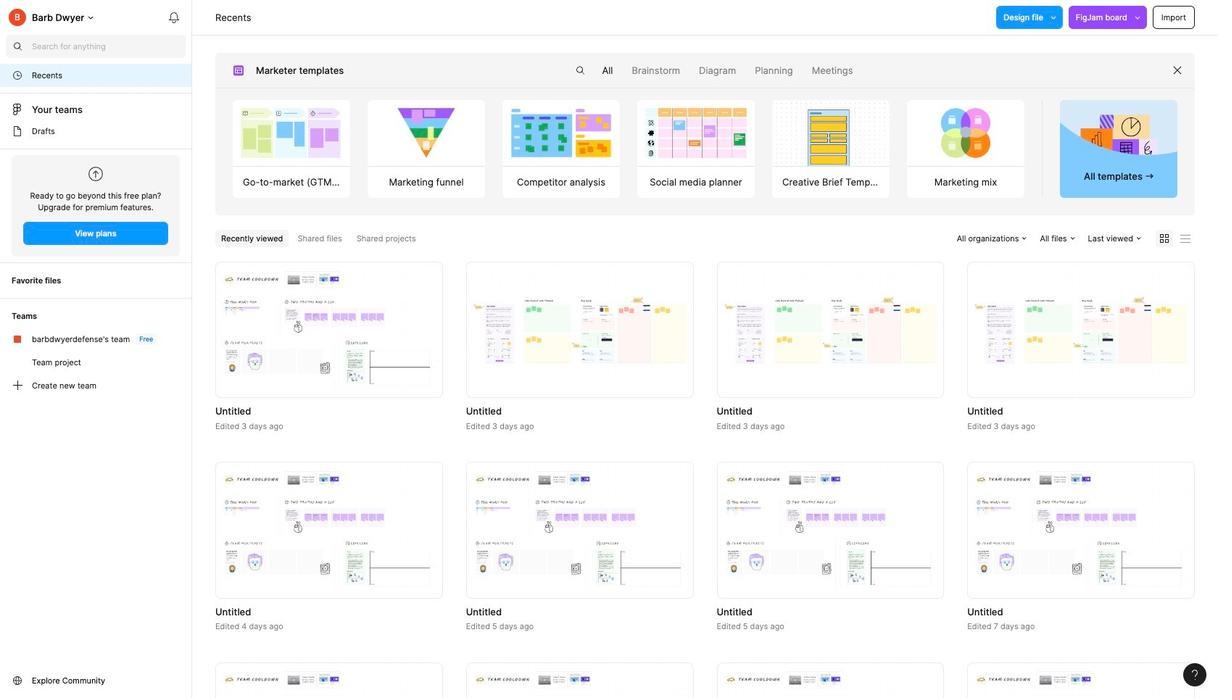 Task type: locate. For each thing, give the bounding box(es) containing it.
marketing mix image
[[907, 100, 1024, 166]]

file thumbnail image
[[223, 271, 436, 389], [473, 297, 686, 363], [724, 297, 937, 363], [975, 297, 1188, 363], [223, 471, 436, 589], [473, 471, 686, 589], [724, 471, 937, 589], [975, 471, 1188, 589], [223, 672, 436, 698], [473, 672, 686, 698], [724, 672, 937, 698], [975, 672, 1188, 698]]

community 16 image
[[12, 675, 23, 687]]

bell 32 image
[[162, 6, 186, 29]]

search 32 image up competitor analysis image
[[569, 59, 592, 82]]

1 horizontal spatial search 32 image
[[569, 59, 592, 82]]

0 vertical spatial search 32 image
[[6, 35, 29, 58]]

go-to-market (gtm) strategy image
[[233, 100, 350, 166]]

page 16 image
[[12, 125, 23, 137]]

search 32 image
[[6, 35, 29, 58], [569, 59, 592, 82]]

0 horizontal spatial search 32 image
[[6, 35, 29, 58]]

search 32 image up recent 16 icon
[[6, 35, 29, 58]]

recent 16 image
[[12, 70, 23, 81]]

social media planner image
[[638, 100, 755, 166]]



Task type: vqa. For each thing, say whether or not it's contained in the screenshot.
file thumbnail
yes



Task type: describe. For each thing, give the bounding box(es) containing it.
see all all templates image
[[1081, 114, 1157, 165]]

competitor analysis image
[[503, 100, 620, 166]]

1 vertical spatial search 32 image
[[569, 59, 592, 82]]

marketing funnel image
[[368, 100, 485, 166]]

creative brief template image
[[765, 100, 897, 166]]

Search for anything text field
[[32, 41, 186, 52]]



